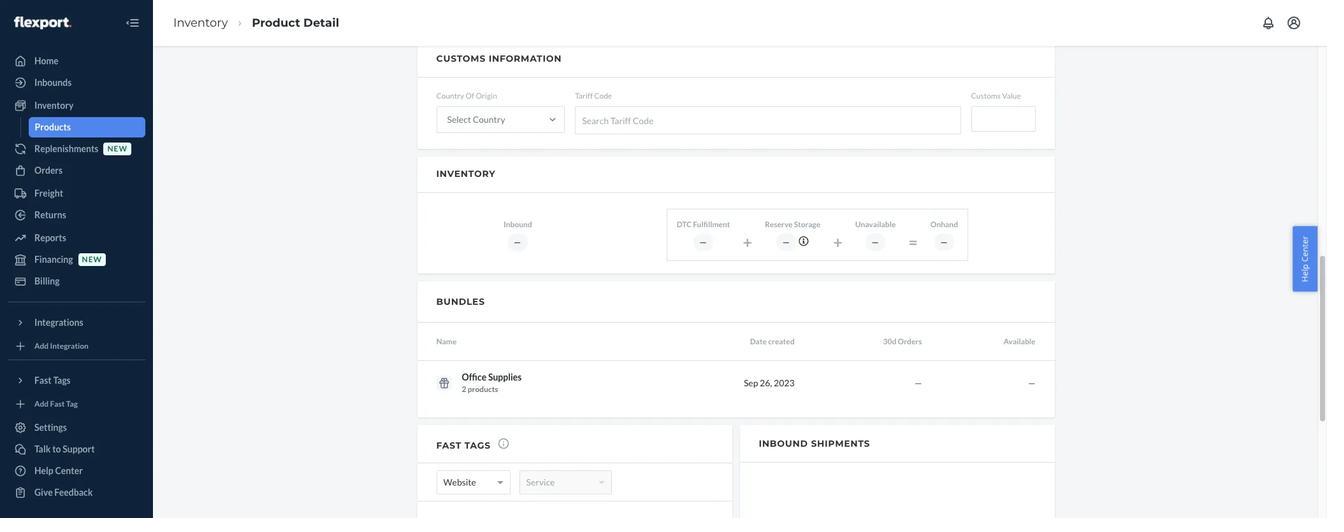 Task type: vqa. For each thing, say whether or not it's contained in the screenshot.
(all's FEFO
no



Task type: describe. For each thing, give the bounding box(es) containing it.
products link
[[28, 117, 145, 138]]

1 vertical spatial help center
[[34, 466, 83, 477]]

supplies
[[488, 372, 522, 383]]

of
[[466, 91, 474, 101]]

0 vertical spatial code
[[594, 91, 612, 101]]

info circle image
[[799, 236, 809, 246]]

2 vertical spatial fast
[[436, 440, 462, 452]]

product detail link
[[252, 16, 339, 30]]

breadcrumbs navigation
[[163, 4, 349, 42]]

help center link
[[8, 461, 145, 482]]

help center inside 'button'
[[1299, 236, 1311, 283]]

home
[[34, 55, 59, 66]]

help inside 'button'
[[1299, 265, 1311, 283]]

inbounds link
[[8, 73, 145, 93]]

information
[[489, 53, 562, 64]]

26,
[[760, 378, 772, 389]]

open notifications image
[[1261, 15, 1276, 31]]

add for add integration
[[34, 342, 49, 351]]

origin
[[476, 91, 497, 101]]

products
[[468, 385, 498, 395]]

2 + from the left
[[833, 233, 843, 252]]

tariff code
[[575, 91, 612, 101]]

reserve
[[765, 220, 793, 229]]

integrations button
[[8, 313, 145, 333]]

fulfillment
[[693, 220, 730, 229]]

unavailable
[[855, 220, 896, 229]]

reports link
[[8, 228, 145, 249]]

1 vertical spatial inventory
[[34, 100, 74, 111]]

select country
[[447, 114, 505, 125]]

― for dtc fulfillment
[[699, 238, 708, 247]]

0 vertical spatial country
[[436, 91, 464, 101]]

financing
[[34, 254, 73, 265]]

dtc fulfillment
[[677, 220, 730, 229]]

30d
[[883, 337, 896, 347]]

0 vertical spatial tariff
[[575, 91, 593, 101]]

fast tags inside fast tags dropdown button
[[34, 375, 71, 386]]

― for onhand
[[940, 238, 948, 247]]

customs information
[[436, 53, 562, 64]]

tag
[[66, 400, 78, 409]]

add integration
[[34, 342, 89, 351]]

created
[[768, 337, 795, 347]]

30d orders
[[883, 337, 922, 347]]

flexport logo image
[[14, 16, 71, 29]]

detail
[[303, 16, 339, 30]]

inbounds
[[34, 77, 72, 88]]

― for reserve storage
[[782, 238, 791, 247]]

1 vertical spatial center
[[55, 466, 83, 477]]

service
[[526, 478, 555, 489]]

1 — from the left
[[915, 378, 922, 389]]

help center button
[[1293, 227, 1318, 292]]

customs for customs information
[[436, 53, 486, 64]]

talk to support link
[[8, 440, 145, 460]]

center inside 'button'
[[1299, 236, 1311, 262]]

1 + from the left
[[743, 233, 752, 252]]

country of origin
[[436, 91, 497, 101]]

product detail
[[252, 16, 339, 30]]

returns link
[[8, 205, 145, 226]]

products
[[35, 122, 71, 133]]

2 — from the left
[[1028, 378, 1036, 389]]

support
[[63, 444, 95, 455]]

1 vertical spatial code
[[633, 115, 654, 126]]

onhand
[[931, 220, 958, 229]]

value
[[1002, 91, 1021, 101]]

dtc
[[677, 220, 692, 229]]

new for financing
[[82, 255, 102, 265]]

feedback
[[54, 488, 93, 498]]

freight link
[[8, 184, 145, 204]]

2
[[462, 385, 466, 395]]

add fast tag link
[[8, 396, 145, 413]]



Task type: locate. For each thing, give the bounding box(es) containing it.
country left the of
[[436, 91, 464, 101]]

1 horizontal spatial inventory
[[173, 16, 228, 30]]

1 horizontal spatial help
[[1299, 265, 1311, 283]]

settings
[[34, 423, 67, 433]]

orders
[[34, 165, 63, 176], [898, 337, 922, 347]]

1 vertical spatial country
[[473, 114, 505, 125]]

tags up website
[[464, 440, 491, 452]]

1 ― from the left
[[514, 238, 522, 247]]

fast tags
[[34, 375, 71, 386], [436, 440, 491, 452]]

orders right 30d
[[898, 337, 922, 347]]

1 horizontal spatial fast tags
[[436, 440, 491, 452]]

sep
[[744, 378, 758, 389]]

available
[[1004, 337, 1036, 347]]

close navigation image
[[125, 15, 140, 31]]

2023
[[774, 378, 795, 389]]

+ right info circle image
[[833, 233, 843, 252]]

0 horizontal spatial new
[[82, 255, 102, 265]]

new for replenishments
[[107, 144, 127, 154]]

fast tags up website
[[436, 440, 491, 452]]

1 horizontal spatial inventory link
[[173, 16, 228, 30]]

0 vertical spatial customs
[[436, 53, 486, 64]]

1 vertical spatial fast tags
[[436, 440, 491, 452]]

settings link
[[8, 418, 145, 439]]

0 horizontal spatial fast tags
[[34, 375, 71, 386]]

— down available
[[1028, 378, 1036, 389]]

1 horizontal spatial country
[[473, 114, 505, 125]]

billing link
[[8, 272, 145, 292]]

give
[[34, 488, 53, 498]]

website option
[[443, 472, 476, 494]]

fast up add fast tag
[[34, 375, 51, 386]]

0 vertical spatial fast tags
[[34, 375, 71, 386]]

1 vertical spatial customs
[[971, 91, 1001, 101]]

office supplies 2 products
[[462, 372, 522, 395]]

0 horizontal spatial customs
[[436, 53, 486, 64]]

center
[[1299, 236, 1311, 262], [55, 466, 83, 477]]

talk to support
[[34, 444, 95, 455]]

code right search
[[633, 115, 654, 126]]

fast up website
[[436, 440, 462, 452]]

1 vertical spatial orders
[[898, 337, 922, 347]]

0 vertical spatial new
[[107, 144, 127, 154]]

country down origin
[[473, 114, 505, 125]]

=
[[909, 233, 918, 252]]

integration
[[50, 342, 89, 351]]

0 vertical spatial inventory link
[[173, 16, 228, 30]]

search tariff code
[[582, 115, 654, 126]]

1 add from the top
[[34, 342, 49, 351]]

integrations
[[34, 317, 83, 328]]

0 horizontal spatial code
[[594, 91, 612, 101]]

1 vertical spatial tariff
[[611, 115, 631, 126]]

add fast tag
[[34, 400, 78, 409]]

new down reports "link"
[[82, 255, 102, 265]]

1 horizontal spatial tags
[[464, 440, 491, 452]]

talk
[[34, 444, 51, 455]]

0 horizontal spatial help center
[[34, 466, 83, 477]]

0 horizontal spatial +
[[743, 233, 752, 252]]

1 vertical spatial new
[[82, 255, 102, 265]]

tags up add fast tag
[[53, 375, 71, 386]]

date
[[750, 337, 767, 347]]

tariff
[[575, 91, 593, 101], [611, 115, 631, 126]]

0 vertical spatial help center
[[1299, 236, 1311, 283]]

tariff up search
[[575, 91, 593, 101]]

fast left tag
[[50, 400, 65, 409]]

code up search
[[594, 91, 612, 101]]

give feedback
[[34, 488, 93, 498]]

add for add fast tag
[[34, 400, 49, 409]]

0 horizontal spatial country
[[436, 91, 464, 101]]

2 vertical spatial inventory
[[436, 168, 496, 180]]

0 vertical spatial inbound
[[504, 220, 532, 229]]

add integration link
[[8, 338, 145, 355]]

0 horizontal spatial inbound
[[504, 220, 532, 229]]

replenishments
[[34, 143, 98, 154]]

+ left info circle image
[[743, 233, 752, 252]]

freight
[[34, 188, 63, 199]]

to
[[52, 444, 61, 455]]

tariff right search
[[611, 115, 631, 126]]

1 vertical spatial inbound
[[759, 439, 808, 450]]

inventory
[[173, 16, 228, 30], [34, 100, 74, 111], [436, 168, 496, 180]]

customs up country of origin
[[436, 53, 486, 64]]

inventory link
[[173, 16, 228, 30], [8, 96, 145, 116]]

inbound for inbound
[[504, 220, 532, 229]]

add inside add fast tag link
[[34, 400, 49, 409]]

0 horizontal spatial orders
[[34, 165, 63, 176]]

1 horizontal spatial customs
[[971, 91, 1001, 101]]

home link
[[8, 51, 145, 71]]

customs value
[[971, 91, 1021, 101]]

1 vertical spatial inventory link
[[8, 96, 145, 116]]

―
[[514, 238, 522, 247], [699, 238, 708, 247], [782, 238, 791, 247], [871, 238, 880, 247], [940, 238, 948, 247]]

0 vertical spatial add
[[34, 342, 49, 351]]

0 horizontal spatial inventory link
[[8, 96, 145, 116]]

0 vertical spatial orders
[[34, 165, 63, 176]]

customs for customs value
[[971, 91, 1001, 101]]

0 vertical spatial help
[[1299, 265, 1311, 283]]

product
[[252, 16, 300, 30]]

1 horizontal spatial —
[[1028, 378, 1036, 389]]

billing
[[34, 276, 60, 287]]

office
[[462, 372, 486, 383]]

5 ― from the left
[[940, 238, 948, 247]]

1 horizontal spatial orders
[[898, 337, 922, 347]]

1 horizontal spatial code
[[633, 115, 654, 126]]

add inside add integration link
[[34, 342, 49, 351]]

orders up freight
[[34, 165, 63, 176]]

4 ― from the left
[[871, 238, 880, 247]]

help
[[1299, 265, 1311, 283], [34, 466, 53, 477]]

sep 26, 2023
[[744, 378, 795, 389]]

fast inside dropdown button
[[34, 375, 51, 386]]

add up settings
[[34, 400, 49, 409]]

customs left value
[[971, 91, 1001, 101]]

― for unavailable
[[871, 238, 880, 247]]

fast tags up add fast tag
[[34, 375, 71, 386]]

website
[[443, 477, 476, 488]]

0 horizontal spatial —
[[915, 378, 922, 389]]

new down products link
[[107, 144, 127, 154]]

reports
[[34, 233, 66, 243]]

—
[[915, 378, 922, 389], [1028, 378, 1036, 389]]

— down 30d orders
[[915, 378, 922, 389]]

+
[[743, 233, 752, 252], [833, 233, 843, 252]]

bundles
[[436, 296, 485, 308]]

1 horizontal spatial new
[[107, 144, 127, 154]]

0 horizontal spatial inventory
[[34, 100, 74, 111]]

date created
[[750, 337, 795, 347]]

0 vertical spatial center
[[1299, 236, 1311, 262]]

1 vertical spatial tags
[[464, 440, 491, 452]]

0 horizontal spatial tariff
[[575, 91, 593, 101]]

fast tags button
[[8, 371, 145, 391]]

new
[[107, 144, 127, 154], [82, 255, 102, 265]]

2 add from the top
[[34, 400, 49, 409]]

1 horizontal spatial inbound
[[759, 439, 808, 450]]

2 ― from the left
[[699, 238, 708, 247]]

code
[[594, 91, 612, 101], [633, 115, 654, 126]]

2 horizontal spatial inventory
[[436, 168, 496, 180]]

shipments
[[811, 439, 870, 450]]

add left integration
[[34, 342, 49, 351]]

name
[[436, 337, 457, 347]]

3 ― from the left
[[782, 238, 791, 247]]

returns
[[34, 210, 66, 221]]

1 horizontal spatial help center
[[1299, 236, 1311, 283]]

0 vertical spatial tags
[[53, 375, 71, 386]]

country
[[436, 91, 464, 101], [473, 114, 505, 125]]

0 horizontal spatial tags
[[53, 375, 71, 386]]

inventory inside breadcrumbs navigation
[[173, 16, 228, 30]]

help center
[[1299, 236, 1311, 283], [34, 466, 83, 477]]

inbound
[[504, 220, 532, 229], [759, 439, 808, 450]]

reserve storage
[[765, 220, 821, 229]]

give feedback button
[[8, 483, 145, 504]]

customs
[[436, 53, 486, 64], [971, 91, 1001, 101]]

search
[[582, 115, 609, 126]]

inbound shipments
[[759, 439, 870, 450]]

None text field
[[971, 107, 1036, 132]]

orders link
[[8, 161, 145, 181]]

― for inbound
[[514, 238, 522, 247]]

open account menu image
[[1286, 15, 1302, 31]]

inbound for inbound shipments
[[759, 439, 808, 450]]

1 horizontal spatial +
[[833, 233, 843, 252]]

1 vertical spatial help
[[34, 466, 53, 477]]

0 horizontal spatial center
[[55, 466, 83, 477]]

tags inside dropdown button
[[53, 375, 71, 386]]

1 vertical spatial add
[[34, 400, 49, 409]]

1 vertical spatial fast
[[50, 400, 65, 409]]

select
[[447, 114, 471, 125]]

1 horizontal spatial tariff
[[611, 115, 631, 126]]

tags
[[53, 375, 71, 386], [464, 440, 491, 452]]

add
[[34, 342, 49, 351], [34, 400, 49, 409]]

0 vertical spatial inventory
[[173, 16, 228, 30]]

storage
[[794, 220, 821, 229]]

1 horizontal spatial center
[[1299, 236, 1311, 262]]

0 vertical spatial fast
[[34, 375, 51, 386]]

0 horizontal spatial help
[[34, 466, 53, 477]]



